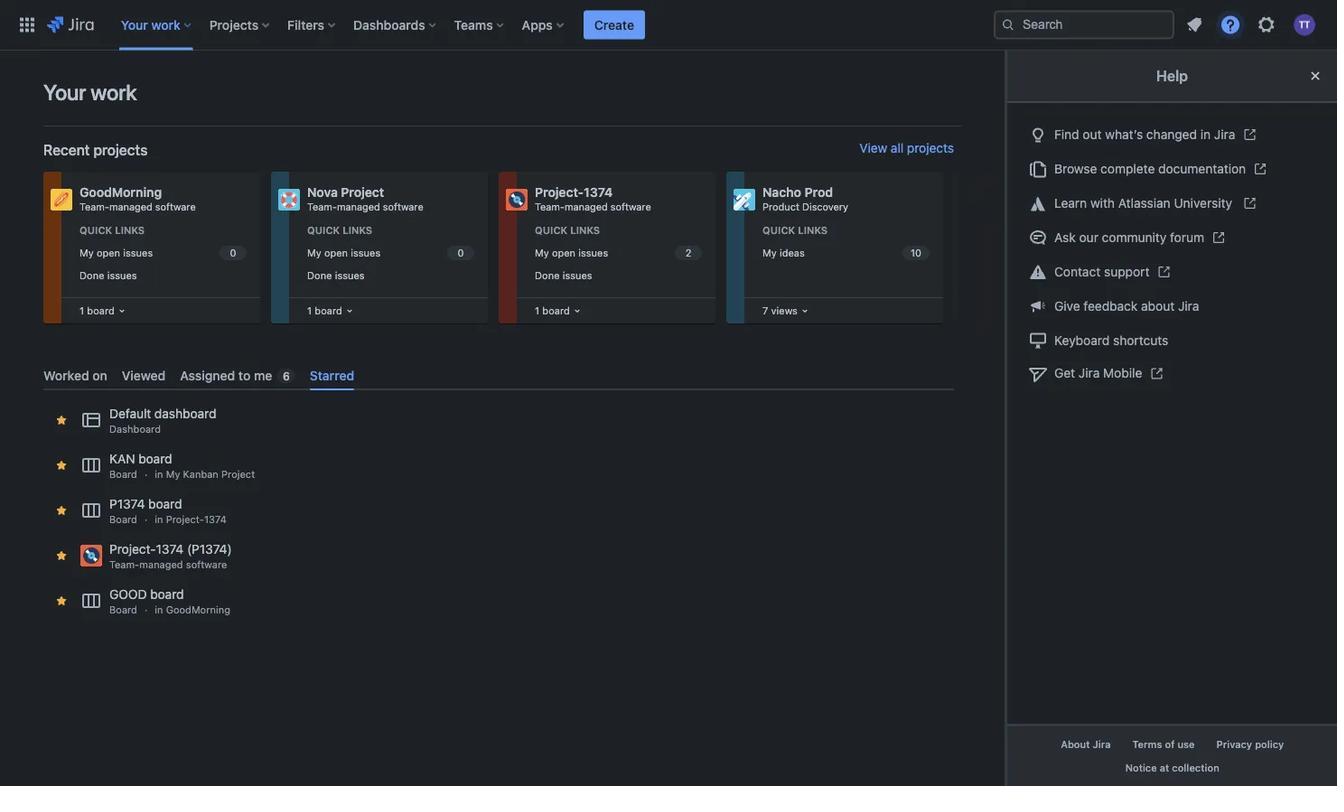 Task type: locate. For each thing, give the bounding box(es) containing it.
keyboard shortcuts link
[[1022, 323, 1323, 357]]

1 up the starred
[[307, 305, 312, 316]]

star image for project-
[[54, 549, 69, 563]]

my open issues link down project-1374 team-managed software
[[532, 243, 705, 263]]

0 horizontal spatial 1374
[[156, 542, 184, 557]]

get
[[1055, 366, 1076, 381]]

my open issues link down goodmorning team-managed software
[[76, 243, 249, 263]]

links down project-1374 team-managed software
[[571, 225, 600, 236]]

nova project team-managed software
[[307, 185, 424, 213]]

done issues
[[80, 269, 137, 281], [307, 269, 365, 281], [535, 269, 593, 281], [991, 269, 1048, 281]]

0 vertical spatial star image
[[54, 413, 69, 428]]

3 done issues from the left
[[535, 269, 593, 281]]

team-
[[80, 201, 109, 213], [307, 201, 337, 213], [535, 201, 565, 213], [991, 201, 1021, 213], [109, 559, 140, 571]]

teams button
[[449, 10, 511, 39]]

2 vertical spatial board
[[109, 604, 137, 616]]

3 board from the top
[[109, 604, 137, 616]]

1 · from the top
[[145, 469, 148, 481]]

1 star image from the top
[[54, 458, 69, 473]]

project down browse
[[1061, 185, 1104, 200]]

done left contact
[[991, 269, 1016, 281]]

· up p1374
[[145, 469, 148, 481]]

views
[[772, 305, 798, 316]]

my down my kanban project team-managed software
[[991, 247, 1005, 259]]

privacy
[[1217, 739, 1253, 751]]

managed inside nova project team-managed software
[[337, 201, 380, 213]]

1 vertical spatial ·
[[145, 514, 148, 526]]

quick down nova
[[307, 225, 340, 236]]

1 quick from the left
[[80, 225, 112, 236]]

dashboard
[[155, 407, 216, 421]]

· down p1374
[[145, 514, 148, 526]]

3 · from the top
[[145, 604, 148, 616]]

board image up viewed
[[115, 304, 129, 318]]

1 board inside popup button
[[535, 305, 570, 316]]

quick links
[[80, 225, 145, 236], [307, 225, 373, 236], [535, 225, 600, 236], [763, 225, 828, 236], [991, 225, 1056, 236]]

filters
[[288, 17, 325, 32]]

3 links from the left
[[571, 225, 600, 236]]

what's
[[1106, 127, 1144, 142]]

my up p1374 board board · in project-1374
[[166, 469, 180, 481]]

2 quick links from the left
[[307, 225, 373, 236]]

complete
[[1101, 161, 1156, 176]]

goodmorning down recent projects
[[80, 185, 162, 200]]

browse complete documentation link
[[1022, 152, 1323, 186]]

project- inside project-1374 team-managed software
[[535, 185, 584, 200]]

create
[[595, 17, 635, 32]]

my open issues down project-1374 team-managed software
[[535, 247, 609, 259]]

2 done issues link from the left
[[304, 265, 477, 286]]

1 vertical spatial board
[[109, 514, 137, 526]]

jira image
[[47, 14, 94, 36], [47, 14, 94, 36]]

teams
[[454, 17, 493, 32]]

done issues link up give
[[987, 265, 1161, 286]]

1 board button up the starred
[[304, 301, 357, 321]]

2 quick from the left
[[307, 225, 340, 236]]

managed
[[109, 201, 153, 213], [337, 201, 380, 213], [565, 201, 608, 213], [1021, 201, 1064, 213], [140, 559, 183, 571]]

board down good
[[109, 604, 137, 616]]

1 board for project
[[307, 305, 342, 316]]

my inside kan board board · in my kanban project
[[166, 469, 180, 481]]

recent
[[43, 141, 90, 159]]

in
[[1201, 127, 1211, 142], [155, 469, 163, 481], [155, 514, 163, 526], [155, 604, 163, 616]]

in for my
[[155, 469, 163, 481]]

1 vertical spatial project-
[[166, 514, 204, 526]]

star image
[[54, 413, 69, 428], [54, 594, 69, 609]]

1 vertical spatial goodmorning
[[166, 604, 231, 616]]

board
[[87, 305, 115, 316], [315, 305, 342, 316], [543, 305, 570, 316], [138, 452, 172, 467], [148, 497, 182, 512], [150, 587, 184, 602]]

done issues left contact
[[991, 269, 1048, 281]]

0 horizontal spatial board image
[[115, 304, 129, 318]]

0 horizontal spatial kanban
[[183, 469, 219, 481]]

privacy policy
[[1217, 739, 1285, 751]]

2 links from the left
[[343, 225, 373, 236]]

1 1 board from the left
[[80, 305, 115, 316]]

2 board from the top
[[109, 514, 137, 526]]

0 vertical spatial your work
[[121, 17, 181, 32]]

3 open from the left
[[552, 247, 576, 259]]

kanban down browse
[[1012, 185, 1058, 200]]

contact support
[[1055, 264, 1150, 279]]

projects
[[209, 17, 259, 32]]

your profile and settings image
[[1295, 14, 1316, 36]]

1 links from the left
[[115, 225, 145, 236]]

0 horizontal spatial 1 board
[[80, 305, 115, 316]]

3 my open issues link from the left
[[532, 243, 705, 263]]

0 horizontal spatial project-
[[109, 542, 156, 557]]

close image
[[1305, 65, 1327, 87]]

4 my open issues link from the left
[[987, 243, 1161, 263]]

discovery
[[803, 201, 849, 213]]

in down project-1374 (p1374) team-managed software
[[155, 604, 163, 616]]

1 horizontal spatial your
[[121, 17, 148, 32]]

1 done from the left
[[80, 269, 104, 281]]

quick links down my kanban project team-managed software
[[991, 225, 1056, 236]]

nova
[[307, 185, 338, 200]]

1 horizontal spatial 1 board
[[307, 305, 342, 316]]

done issues link up board image
[[532, 265, 705, 286]]

board image up the starred
[[342, 304, 357, 318]]

1 inside popup button
[[535, 305, 540, 316]]

1 done issues link from the left
[[76, 265, 249, 286]]

3 done issues link from the left
[[532, 265, 705, 286]]

prod
[[805, 185, 834, 200]]

2 horizontal spatial 1
[[535, 305, 540, 316]]

my down nova
[[307, 247, 322, 259]]

links down nova project team-managed software
[[343, 225, 373, 236]]

jira right about
[[1093, 739, 1111, 751]]

0 vertical spatial kanban
[[1012, 185, 1058, 200]]

about
[[1061, 739, 1090, 751]]

my open issues link for goodmorning
[[76, 243, 249, 263]]

help
[[1157, 67, 1189, 85]]

my up 1 board popup button
[[535, 247, 549, 259]]

issues
[[123, 247, 153, 259], [351, 247, 381, 259], [579, 247, 609, 259], [1034, 247, 1064, 259], [107, 269, 137, 281], [335, 269, 365, 281], [563, 269, 593, 281], [1018, 269, 1048, 281]]

2 open from the left
[[324, 247, 348, 259]]

search image
[[1002, 18, 1016, 32]]

with
[[1091, 195, 1116, 210]]

1 horizontal spatial 1
[[307, 305, 312, 316]]

browse
[[1055, 161, 1098, 176]]

3 star image from the top
[[54, 549, 69, 563]]

quick links for 1374
[[535, 225, 600, 236]]

my down goodmorning team-managed software
[[80, 247, 94, 259]]

links for 1374
[[571, 225, 600, 236]]

4 done issues from the left
[[991, 269, 1048, 281]]

3 1 board from the left
[[535, 305, 570, 316]]

1 star image from the top
[[54, 413, 69, 428]]

board inside popup button
[[543, 305, 570, 316]]

kanban inside kan board board · in my kanban project
[[183, 469, 219, 481]]

1 horizontal spatial 1 board button
[[304, 301, 357, 321]]

find
[[1055, 127, 1080, 142]]

board image
[[115, 304, 129, 318], [342, 304, 357, 318], [798, 304, 813, 318]]

your work
[[121, 17, 181, 32], [43, 80, 137, 105]]

apps button
[[517, 10, 571, 39]]

done issues link down nova project team-managed software
[[304, 265, 477, 286]]

your work up recent projects
[[43, 80, 137, 105]]

1 1 from the left
[[80, 305, 84, 316]]

1 horizontal spatial work
[[151, 17, 181, 32]]

0 vertical spatial ·
[[145, 469, 148, 481]]

1 horizontal spatial kanban
[[1012, 185, 1058, 200]]

jira
[[1215, 127, 1236, 142], [1179, 299, 1200, 314], [1079, 366, 1100, 381], [1093, 739, 1111, 751]]

my open issues link
[[76, 243, 249, 263], [304, 243, 477, 263], [532, 243, 705, 263], [987, 243, 1161, 263]]

ask our community forum link
[[1022, 220, 1323, 255]]

1 horizontal spatial project
[[341, 185, 384, 200]]

3 my open issues from the left
[[535, 247, 609, 259]]

goodmorning down project-1374 (p1374) team-managed software
[[166, 604, 231, 616]]

atlassian
[[1119, 195, 1171, 210]]

1 board image from the left
[[115, 304, 129, 318]]

1 vertical spatial 1374
[[204, 514, 227, 526]]

· down good
[[145, 604, 148, 616]]

· inside p1374 board board · in project-1374
[[145, 514, 148, 526]]

· inside good board board · in goodmorning
[[145, 604, 148, 616]]

dashboard
[[109, 424, 161, 435]]

done down goodmorning team-managed software
[[80, 269, 104, 281]]

tab list containing worked on
[[36, 361, 962, 391]]

2 · from the top
[[145, 514, 148, 526]]

1 for project-
[[535, 305, 540, 316]]

1 1 board button from the left
[[76, 301, 129, 321]]

quick links down nova project team-managed software
[[307, 225, 373, 236]]

1 quick links from the left
[[80, 225, 145, 236]]

1374
[[584, 185, 613, 200], [204, 514, 227, 526], [156, 542, 184, 557]]

star image left good
[[54, 594, 69, 609]]

0 vertical spatial project-
[[535, 185, 584, 200]]

your work left projects
[[121, 17, 181, 32]]

your work inside popup button
[[121, 17, 181, 32]]

1 vertical spatial your work
[[43, 80, 137, 105]]

in inside p1374 board board · in project-1374
[[155, 514, 163, 526]]

0 vertical spatial goodmorning
[[80, 185, 162, 200]]

0 vertical spatial board
[[109, 469, 137, 481]]

links down my kanban project team-managed software
[[1026, 225, 1056, 236]]

team- inside project-1374 team-managed software
[[535, 201, 565, 213]]

board down p1374
[[109, 514, 137, 526]]

board for kan
[[109, 469, 137, 481]]

3 quick from the left
[[535, 225, 568, 236]]

4 quick from the left
[[763, 225, 796, 236]]

links down goodmorning team-managed software
[[115, 225, 145, 236]]

project up p1374 board board · in project-1374
[[221, 469, 255, 481]]

4 my open issues from the left
[[991, 247, 1064, 259]]

7
[[763, 305, 769, 316]]

work inside popup button
[[151, 17, 181, 32]]

open down nova project team-managed software
[[324, 247, 348, 259]]

in inside kan board board · in my kanban project
[[155, 469, 163, 481]]

1 horizontal spatial 1374
[[204, 514, 227, 526]]

at
[[1160, 762, 1170, 774]]

project- for team-
[[535, 185, 584, 200]]

use
[[1178, 739, 1195, 751]]

software
[[155, 201, 196, 213], [383, 201, 424, 213], [611, 201, 651, 213], [1066, 201, 1107, 213], [186, 559, 227, 571]]

find out what's changed in jira
[[1055, 127, 1236, 142]]

open up 1 board popup button
[[552, 247, 576, 259]]

my open issues link down nova project team-managed software
[[304, 243, 477, 263]]

find out what's changed in jira link
[[1022, 118, 1323, 152]]

open down my kanban project team-managed software
[[1008, 247, 1031, 259]]

open down goodmorning team-managed software
[[97, 247, 120, 259]]

quick down my kanban project team-managed software
[[991, 225, 1023, 236]]

star image for kan
[[54, 458, 69, 473]]

3 board image from the left
[[798, 304, 813, 318]]

2 star image from the top
[[54, 594, 69, 609]]

·
[[145, 469, 148, 481], [145, 514, 148, 526], [145, 604, 148, 616]]

5 links from the left
[[1026, 225, 1056, 236]]

4 done from the left
[[991, 269, 1016, 281]]

4 quick links from the left
[[763, 225, 828, 236]]

work up recent projects
[[91, 80, 137, 105]]

0 horizontal spatial projects
[[93, 141, 148, 159]]

0 horizontal spatial work
[[91, 80, 137, 105]]

managed inside project-1374 (p1374) team-managed software
[[140, 559, 183, 571]]

done issues down goodmorning team-managed software
[[80, 269, 137, 281]]

1 horizontal spatial project-
[[166, 514, 204, 526]]

kanban up p1374 board board · in project-1374
[[183, 469, 219, 481]]

my open issues down the ask
[[991, 247, 1064, 259]]

quick links down goodmorning team-managed software
[[80, 225, 145, 236]]

0 vertical spatial your
[[121, 17, 148, 32]]

2 vertical spatial project-
[[109, 542, 156, 557]]

1 my open issues link from the left
[[76, 243, 249, 263]]

board image for project
[[342, 304, 357, 318]]

2 done from the left
[[307, 269, 332, 281]]

3 quick links from the left
[[535, 225, 600, 236]]

2 vertical spatial star image
[[54, 549, 69, 563]]

board inside kan board board · in my kanban project
[[109, 469, 137, 481]]

1 vertical spatial kanban
[[183, 469, 219, 481]]

my open issues down goodmorning team-managed software
[[80, 247, 153, 259]]

2 horizontal spatial 1374
[[584, 185, 613, 200]]

5 quick links from the left
[[991, 225, 1056, 236]]

2 vertical spatial ·
[[145, 604, 148, 616]]

tab list
[[36, 361, 962, 391]]

quick up my ideas at the top right of page
[[763, 225, 796, 236]]

projects right all
[[907, 141, 955, 155]]

in for jira
[[1201, 127, 1211, 142]]

2 vertical spatial 1374
[[156, 542, 184, 557]]

star image down worked
[[54, 413, 69, 428]]

project right nova
[[341, 185, 384, 200]]

board inside good board board · in goodmorning
[[150, 587, 184, 602]]

quick down goodmorning team-managed software
[[80, 225, 112, 236]]

learn with atlassian university
[[1055, 195, 1236, 210]]

ask
[[1055, 230, 1076, 245]]

0 horizontal spatial your
[[43, 80, 86, 105]]

board image right 7
[[798, 304, 813, 318]]

Search field
[[994, 10, 1175, 39]]

done down nova
[[307, 269, 332, 281]]

in up p1374 board board · in project-1374
[[155, 469, 163, 481]]

quick down project-1374 team-managed software
[[535, 225, 568, 236]]

2 my open issues link from the left
[[304, 243, 477, 263]]

done issues for project
[[307, 269, 365, 281]]

done issues down nova project team-managed software
[[307, 269, 365, 281]]

my open issues down nova project team-managed software
[[307, 247, 381, 259]]

done issues link for goodmorning
[[76, 265, 249, 286]]

board down kan
[[109, 469, 137, 481]]

links for project
[[343, 225, 373, 236]]

1 open from the left
[[97, 247, 120, 259]]

project-
[[535, 185, 584, 200], [166, 514, 204, 526], [109, 542, 156, 557]]

2 board image from the left
[[342, 304, 357, 318]]

give
[[1055, 299, 1081, 314]]

star image
[[54, 458, 69, 473], [54, 504, 69, 518], [54, 549, 69, 563]]

board image for prod
[[798, 304, 813, 318]]

· inside kan board board · in my kanban project
[[145, 469, 148, 481]]

board inside good board board · in goodmorning
[[109, 604, 137, 616]]

1 horizontal spatial board image
[[342, 304, 357, 318]]

0 horizontal spatial 1
[[80, 305, 84, 316]]

1 left board image
[[535, 305, 540, 316]]

me
[[254, 368, 272, 383]]

my for project-1374
[[535, 247, 549, 259]]

2 1 board button from the left
[[304, 301, 357, 321]]

managed inside my kanban project team-managed software
[[1021, 201, 1064, 213]]

1 my open issues from the left
[[80, 247, 153, 259]]

0 vertical spatial 1374
[[584, 185, 613, 200]]

1374 inside project-1374 team-managed software
[[584, 185, 613, 200]]

3 done from the left
[[535, 269, 560, 281]]

board
[[109, 469, 137, 481], [109, 514, 137, 526], [109, 604, 137, 616]]

2 horizontal spatial board image
[[798, 304, 813, 318]]

quick for nacho
[[763, 225, 796, 236]]

0 vertical spatial star image
[[54, 458, 69, 473]]

terms of use link
[[1122, 734, 1206, 757]]

my left the ideas
[[763, 247, 777, 259]]

learn with atlassian university link
[[1022, 186, 1323, 220]]

jira inside "button"
[[1093, 739, 1111, 751]]

· for good
[[145, 604, 148, 616]]

0 horizontal spatial project
[[221, 469, 255, 481]]

4 links from the left
[[798, 225, 828, 236]]

work left projects
[[151, 17, 181, 32]]

2 done issues from the left
[[307, 269, 365, 281]]

in up project-1374 (p1374) team-managed software
[[155, 514, 163, 526]]

projects
[[907, 141, 955, 155], [93, 141, 148, 159]]

2 horizontal spatial project-
[[535, 185, 584, 200]]

about jira
[[1061, 739, 1111, 751]]

in inside good board board · in goodmorning
[[155, 604, 163, 616]]

banner
[[0, 0, 1338, 51]]

2 1 from the left
[[307, 305, 312, 316]]

2 horizontal spatial project
[[1061, 185, 1104, 200]]

to
[[239, 368, 251, 383]]

links down 'discovery'
[[798, 225, 828, 236]]

quick links down project-1374 team-managed software
[[535, 225, 600, 236]]

3 1 from the left
[[535, 305, 540, 316]]

1 board from the top
[[109, 469, 137, 481]]

2 horizontal spatial 1 board
[[535, 305, 570, 316]]

done issues up 1 board popup button
[[535, 269, 593, 281]]

my for goodmorning
[[80, 247, 94, 259]]

view all projects
[[860, 141, 955, 155]]

1 up worked on
[[80, 305, 84, 316]]

done
[[80, 269, 104, 281], [307, 269, 332, 281], [535, 269, 560, 281], [991, 269, 1016, 281]]

assigned to me
[[180, 368, 272, 383]]

1 board button up on
[[76, 301, 129, 321]]

your inside popup button
[[121, 17, 148, 32]]

4 done issues link from the left
[[987, 265, 1161, 286]]

2 my open issues from the left
[[307, 247, 381, 259]]

open for team-
[[97, 247, 120, 259]]

done issues link down goodmorning team-managed software
[[76, 265, 249, 286]]

software inside goodmorning team-managed software
[[155, 201, 196, 213]]

0 horizontal spatial 1 board button
[[76, 301, 129, 321]]

quick for my
[[991, 225, 1023, 236]]

my open issues link up contact
[[987, 243, 1161, 263]]

in right changed
[[1201, 127, 1211, 142]]

1 vertical spatial your
[[43, 80, 86, 105]]

project- inside project-1374 (p1374) team-managed software
[[109, 542, 156, 557]]

board image inside 7 views popup button
[[798, 304, 813, 318]]

quick for goodmorning
[[80, 225, 112, 236]]

done up 1 board popup button
[[535, 269, 560, 281]]

quick for project-
[[535, 225, 568, 236]]

project
[[341, 185, 384, 200], [1061, 185, 1104, 200], [221, 469, 255, 481]]

quick links for team-
[[80, 225, 145, 236]]

1374 inside project-1374 (p1374) team-managed software
[[156, 542, 184, 557]]

0 horizontal spatial goodmorning
[[80, 185, 162, 200]]

1 vertical spatial star image
[[54, 594, 69, 609]]

keyboard shortcuts
[[1055, 333, 1169, 348]]

1374 inside p1374 board board · in project-1374
[[204, 514, 227, 526]]

1 done issues from the left
[[80, 269, 137, 281]]

quick links up the ideas
[[763, 225, 828, 236]]

2 1 board from the left
[[307, 305, 342, 316]]

1 vertical spatial star image
[[54, 504, 69, 518]]

software inside project-1374 (p1374) team-managed software
[[186, 559, 227, 571]]

1 horizontal spatial goodmorning
[[166, 604, 231, 616]]

done issues link
[[76, 265, 249, 286], [304, 265, 477, 286], [532, 265, 705, 286], [987, 265, 1161, 286]]

board inside p1374 board board · in project-1374
[[109, 514, 137, 526]]

5 quick from the left
[[991, 225, 1023, 236]]

recent projects
[[43, 141, 148, 159]]

your
[[121, 17, 148, 32], [43, 80, 86, 105]]

4 open from the left
[[1008, 247, 1031, 259]]

0 vertical spatial work
[[151, 17, 181, 32]]

jira up documentation
[[1215, 127, 1236, 142]]

my inside my kanban project team-managed software
[[991, 185, 1009, 200]]

star image for good
[[54, 594, 69, 609]]

work
[[151, 17, 181, 32], [91, 80, 137, 105]]

my left learn
[[991, 185, 1009, 200]]

projects up goodmorning team-managed software
[[93, 141, 148, 159]]

contact
[[1055, 264, 1101, 279]]



Task type: vqa. For each thing, say whether or not it's contained in the screenshot.
Apps "DROPDOWN BUTTON" on the top left of page
yes



Task type: describe. For each thing, give the bounding box(es) containing it.
board inside p1374 board board · in project-1374
[[148, 497, 182, 512]]

done issues link for my kanban project
[[987, 265, 1161, 286]]

done for 1374
[[535, 269, 560, 281]]

starred
[[310, 368, 355, 383]]

done for project
[[307, 269, 332, 281]]

dashboards button
[[348, 10, 444, 39]]

primary element
[[11, 0, 994, 50]]

links for kanban
[[1026, 225, 1056, 236]]

worked on
[[43, 368, 107, 383]]

my open issues link for project-1374
[[532, 243, 705, 263]]

get jira mobile
[[1055, 366, 1143, 381]]

1374 for project-1374 (p1374)
[[156, 542, 184, 557]]

p1374 board board · in project-1374
[[109, 497, 227, 526]]

ideas
[[780, 247, 805, 259]]

done issues for 1374
[[535, 269, 593, 281]]

my for my kanban project
[[991, 247, 1005, 259]]

done issues link for nova project
[[304, 265, 477, 286]]

7 views button
[[759, 301, 813, 321]]

7 views
[[763, 305, 798, 316]]

default
[[109, 407, 151, 421]]

2 star image from the top
[[54, 504, 69, 518]]

quick for nova
[[307, 225, 340, 236]]

done for team-
[[80, 269, 104, 281]]

community
[[1103, 230, 1167, 245]]

banner containing your work
[[0, 0, 1338, 51]]

project- inside p1374 board board · in project-1374
[[166, 514, 204, 526]]

give feedback about jira link
[[1022, 289, 1323, 323]]

team- inside project-1374 (p1374) team-managed software
[[109, 559, 140, 571]]

my ideas link
[[759, 243, 933, 263]]

· for p1374
[[145, 514, 148, 526]]

open for 1374
[[552, 247, 576, 259]]

software inside my kanban project team-managed software
[[1066, 201, 1107, 213]]

1 board button for team-
[[76, 301, 129, 321]]

1 board for team-
[[80, 305, 115, 316]]

assigned
[[180, 368, 235, 383]]

my open issues link for my kanban project
[[987, 243, 1161, 263]]

p1374
[[109, 497, 145, 512]]

project-1374 team-managed software
[[535, 185, 651, 213]]

documentation
[[1159, 161, 1247, 176]]

managed inside goodmorning team-managed software
[[109, 201, 153, 213]]

filters button
[[282, 10, 343, 39]]

my open issues for kanban
[[991, 247, 1064, 259]]

university
[[1175, 195, 1233, 210]]

1 board for 1374
[[535, 305, 570, 316]]

in for project-
[[155, 514, 163, 526]]

my for nacho prod
[[763, 247, 777, 259]]

team- inside nova project team-managed software
[[307, 201, 337, 213]]

1 horizontal spatial projects
[[907, 141, 955, 155]]

all
[[891, 141, 904, 155]]

settings image
[[1257, 14, 1278, 36]]

software inside nova project team-managed software
[[383, 201, 424, 213]]

board image
[[570, 304, 585, 318]]

(p1374)
[[187, 542, 232, 557]]

done issues for team-
[[80, 269, 137, 281]]

1 vertical spatial work
[[91, 80, 137, 105]]

1 for goodmorning
[[80, 305, 84, 316]]

worked
[[43, 368, 89, 383]]

board for good
[[109, 604, 137, 616]]

project-1374 (p1374) team-managed software
[[109, 542, 232, 571]]

contact support link
[[1022, 255, 1323, 289]]

view
[[860, 141, 888, 155]]

out
[[1083, 127, 1102, 142]]

feedback
[[1084, 299, 1138, 314]]

project inside my kanban project team-managed software
[[1061, 185, 1104, 200]]

1374 for project-1374
[[584, 185, 613, 200]]

board inside kan board board · in my kanban project
[[138, 452, 172, 467]]

forum
[[1171, 230, 1205, 245]]

good
[[109, 587, 147, 602]]

my open issues for project
[[307, 247, 381, 259]]

default dashboard dashboard
[[109, 407, 216, 435]]

privacy policy link
[[1206, 734, 1295, 757]]

get jira mobile link
[[1022, 357, 1323, 391]]

open for project
[[324, 247, 348, 259]]

done issues for kanban
[[991, 269, 1048, 281]]

your work button
[[115, 10, 199, 39]]

jira right about on the top right of page
[[1179, 299, 1200, 314]]

links for team-
[[115, 225, 145, 236]]

support
[[1105, 264, 1150, 279]]

star image for default
[[54, 413, 69, 428]]

our
[[1080, 230, 1099, 245]]

projects button
[[204, 10, 277, 39]]

my kanban project team-managed software
[[991, 185, 1107, 213]]

links for prod
[[798, 225, 828, 236]]

dashboards
[[354, 17, 425, 32]]

1 board button for project
[[304, 301, 357, 321]]

browse complete documentation
[[1055, 161, 1247, 176]]

collection
[[1173, 762, 1220, 774]]

6
[[283, 370, 290, 382]]

quick links for project
[[307, 225, 373, 236]]

view all projects link
[[860, 141, 955, 159]]

project inside kan board board · in my kanban project
[[221, 469, 255, 481]]

software inside project-1374 team-managed software
[[611, 201, 651, 213]]

done issues link for project-1374
[[532, 265, 705, 286]]

board for p1374
[[109, 514, 137, 526]]

notice at collection
[[1126, 762, 1220, 774]]

learn
[[1055, 195, 1088, 210]]

team- inside my kanban project team-managed software
[[991, 201, 1021, 213]]

mobile
[[1104, 366, 1143, 381]]

board image for team-
[[115, 304, 129, 318]]

notifications image
[[1184, 14, 1206, 36]]

notice
[[1126, 762, 1157, 774]]

project- for (p1374)
[[109, 542, 156, 557]]

changed
[[1147, 127, 1198, 142]]

shortcuts
[[1114, 333, 1169, 348]]

quick links for prod
[[763, 225, 828, 236]]

about jira button
[[1050, 734, 1122, 757]]

my ideas
[[763, 247, 805, 259]]

project inside nova project team-managed software
[[341, 185, 384, 200]]

help image
[[1220, 14, 1242, 36]]

goodmorning team-managed software
[[80, 185, 196, 213]]

my open issues for 1374
[[535, 247, 609, 259]]

goodmorning inside good board board · in goodmorning
[[166, 604, 231, 616]]

keyboard
[[1055, 333, 1110, 348]]

nacho prod product discovery
[[763, 185, 849, 213]]

kanban inside my kanban project team-managed software
[[1012, 185, 1058, 200]]

of
[[1165, 739, 1175, 751]]

give feedback about jira
[[1055, 299, 1200, 314]]

product
[[763, 201, 800, 213]]

quick links for kanban
[[991, 225, 1056, 236]]

my open issues link for nova project
[[304, 243, 477, 263]]

in for goodmorning
[[155, 604, 163, 616]]

good board board · in goodmorning
[[109, 587, 231, 616]]

1 board button
[[532, 301, 585, 321]]

policy
[[1256, 739, 1285, 751]]

my for nova project
[[307, 247, 322, 259]]

jira right get at the top
[[1079, 366, 1100, 381]]

open for kanban
[[1008, 247, 1031, 259]]

terms
[[1133, 739, 1163, 751]]

goodmorning inside goodmorning team-managed software
[[80, 185, 162, 200]]

viewed
[[122, 368, 166, 383]]

1 for nova
[[307, 305, 312, 316]]

team- inside goodmorning team-managed software
[[80, 201, 109, 213]]

terms of use
[[1133, 739, 1195, 751]]

done for kanban
[[991, 269, 1016, 281]]

notice at collection link
[[1115, 757, 1231, 779]]

kan board board · in my kanban project
[[109, 452, 255, 481]]

about
[[1142, 299, 1175, 314]]

on
[[92, 368, 107, 383]]

my open issues for team-
[[80, 247, 153, 259]]

nacho
[[763, 185, 802, 200]]

managed inside project-1374 team-managed software
[[565, 201, 608, 213]]

kan
[[109, 452, 135, 467]]

· for kan
[[145, 469, 148, 481]]

appswitcher icon image
[[16, 14, 38, 36]]



